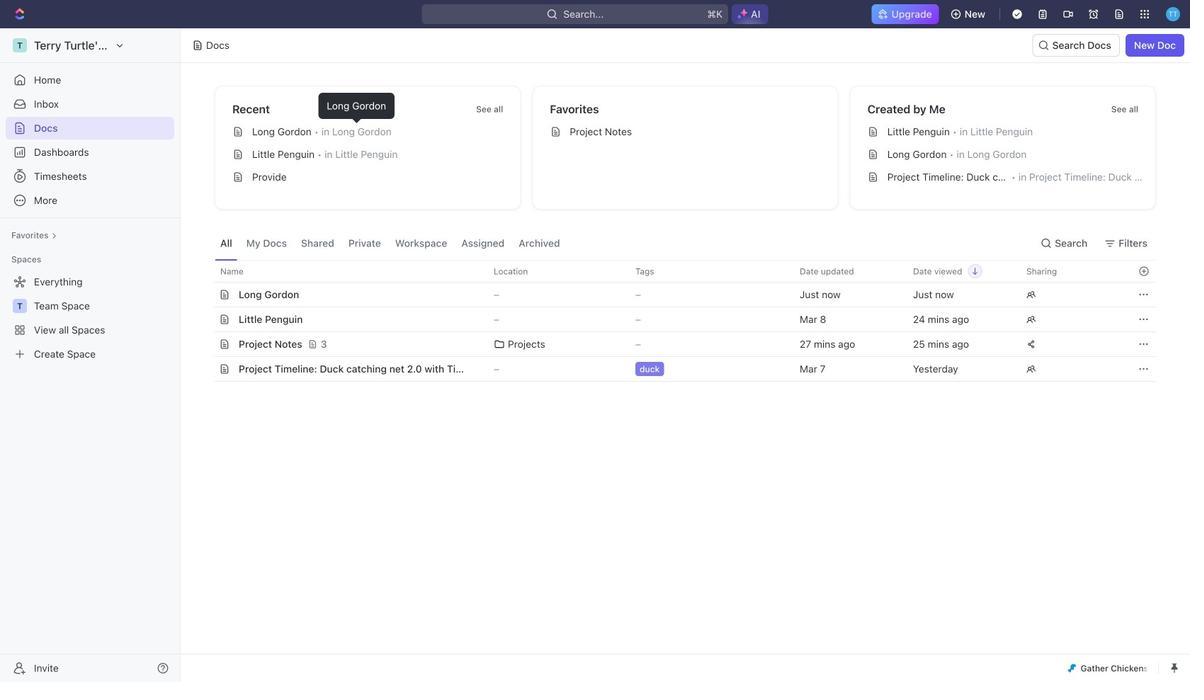 Task type: describe. For each thing, give the bounding box(es) containing it.
terry turtle's workspace, , element
[[13, 38, 27, 52]]

team space, , element
[[13, 299, 27, 313]]

sidebar navigation
[[0, 28, 184, 683]]

tree inside sidebar navigation
[[6, 271, 174, 366]]

drumstick bite image
[[1069, 665, 1077, 673]]



Task type: vqa. For each thing, say whether or not it's contained in the screenshot.
hour
no



Task type: locate. For each thing, give the bounding box(es) containing it.
tab list
[[215, 227, 566, 260]]

table
[[199, 260, 1157, 382]]

row
[[199, 260, 1157, 283], [202, 282, 1157, 308], [199, 307, 1157, 332], [199, 332, 1157, 357], [199, 357, 1157, 382]]

tree
[[6, 271, 174, 366]]

cell
[[202, 283, 218, 307]]



